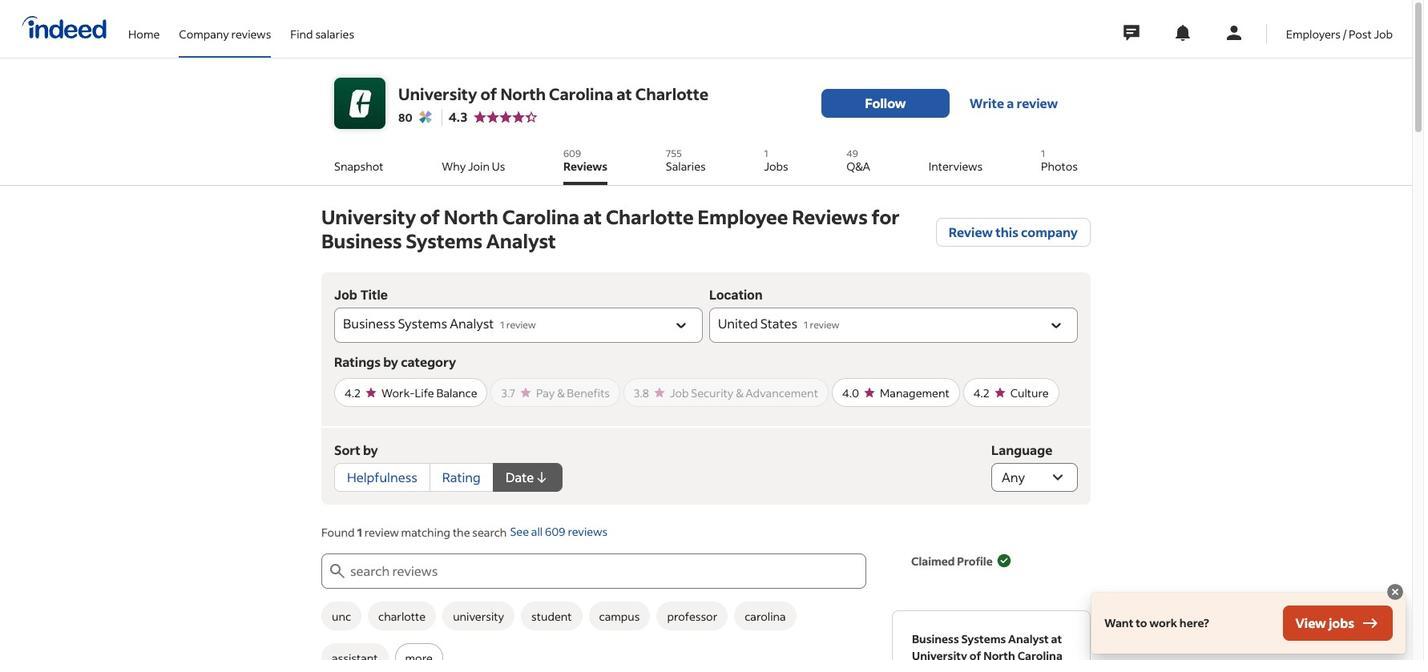 Task type: describe. For each thing, give the bounding box(es) containing it.
want to work here?
[[1105, 616, 1209, 631]]

view jobs link
[[1283, 606, 1393, 641]]

university inside business systems analyst at university of north carolin
[[912, 649, 968, 661]]

business systems analyst at university of north carolin
[[912, 632, 1063, 661]]

ratings by category
[[334, 354, 456, 370]]

find salaries link
[[290, 0, 354, 55]]

jobs
[[764, 159, 788, 174]]

see
[[510, 525, 529, 540]]

755
[[666, 148, 682, 160]]

analyst inside 'university of north carolina at charlotte employee reviews for business systems analyst'
[[486, 228, 556, 253]]

at for university of north carolina at charlotte employee reviews for business systems analyst
[[583, 204, 602, 229]]

carolina link
[[735, 602, 797, 631]]

helpfulness
[[347, 469, 418, 486]]

company reviews link
[[179, 0, 271, 55]]

follow
[[865, 95, 906, 111]]

employee
[[698, 204, 788, 229]]

home link
[[128, 0, 160, 55]]

a
[[1007, 95, 1014, 111]]

employers / post job link
[[1286, 0, 1393, 55]]

language
[[992, 442, 1053, 459]]

employers
[[1286, 26, 1341, 41]]

states
[[761, 316, 798, 332]]

4.2 for culture
[[974, 385, 990, 400]]

student link
[[521, 602, 582, 631]]

1 inside the business systems analyst 1 review
[[501, 319, 505, 331]]

university for university of north carolina at charlotte employee reviews for business systems analyst
[[321, 204, 416, 229]]

why
[[442, 159, 466, 174]]

why join us link
[[442, 142, 505, 185]]

messages unread count 0 image
[[1121, 17, 1142, 49]]

interviews
[[929, 159, 983, 174]]

unc link
[[321, 602, 362, 631]]

review
[[949, 224, 993, 240]]

here?
[[1180, 616, 1209, 631]]

review inside the business systems analyst 1 review
[[506, 319, 536, 331]]

follow button
[[822, 89, 950, 118]]

755 salaries
[[666, 148, 706, 174]]

charlotte for university of north carolina at charlotte
[[635, 83, 709, 104]]

claimed profile
[[911, 554, 993, 569]]

balance
[[436, 385, 477, 400]]

life
[[415, 385, 434, 400]]

rating
[[442, 469, 481, 486]]

university of north carolina at charlotte employee reviews for business systems analyst
[[321, 204, 900, 253]]

job title
[[334, 288, 388, 302]]

profile
[[957, 554, 993, 569]]

view jobs
[[1296, 615, 1355, 632]]

category
[[401, 354, 456, 370]]

by for sort
[[363, 442, 378, 459]]

found
[[321, 525, 355, 540]]

why join us
[[442, 159, 505, 174]]

want
[[1105, 616, 1134, 631]]

0 vertical spatial reviews
[[564, 159, 608, 174]]

professor link
[[657, 602, 728, 631]]

work
[[1150, 616, 1178, 631]]

/
[[1343, 26, 1347, 41]]

this
[[996, 224, 1019, 240]]

company
[[1021, 224, 1078, 240]]

80
[[398, 109, 413, 125]]

found 1 review matching the search see all 609 reviews
[[321, 525, 608, 540]]

49 q&a
[[847, 148, 871, 174]]

management
[[880, 385, 950, 400]]

1 inside found 1 review matching the search see all 609 reviews
[[357, 525, 362, 540]]

work wellbeing logo image
[[419, 111, 432, 123]]

account image
[[1225, 23, 1244, 42]]

unc
[[332, 609, 351, 624]]

snapshot
[[334, 159, 384, 174]]

employers / post job
[[1286, 26, 1393, 41]]

jobs
[[1329, 615, 1355, 632]]

salaries
[[666, 159, 706, 174]]

carolina for university of north carolina at charlotte
[[549, 83, 613, 104]]

university of north carolina at charlotte
[[398, 83, 709, 104]]

609 inside the 609 reviews
[[564, 148, 581, 160]]

609 inside found 1 review matching the search see all 609 reviews
[[545, 525, 566, 540]]

1 horizontal spatial job
[[1374, 26, 1393, 41]]

university for university of north carolina at charlotte
[[398, 83, 477, 104]]



Task type: vqa. For each thing, say whether or not it's contained in the screenshot.
Q&A
yes



Task type: locate. For each thing, give the bounding box(es) containing it.
1 horizontal spatial reviews
[[568, 525, 608, 540]]

systems down 'why'
[[406, 228, 483, 253]]

609 down university of north carolina at charlotte
[[564, 148, 581, 160]]

the
[[453, 525, 470, 540]]

analyst inside business systems analyst at university of north carolin
[[1008, 632, 1049, 647]]

0 horizontal spatial at
[[583, 204, 602, 229]]

1 photos
[[1041, 148, 1078, 174]]

1
[[764, 148, 768, 160], [1041, 148, 1045, 160], [501, 319, 505, 331], [804, 319, 808, 331], [357, 525, 362, 540]]

4.2 for work-life balance
[[345, 385, 361, 400]]

write a review
[[970, 95, 1058, 111]]

sort by
[[334, 442, 378, 459]]

charlotte down salaries
[[606, 204, 694, 229]]

systems up category on the bottom left
[[398, 316, 447, 332]]

north inside business systems analyst at university of north carolin
[[984, 649, 1016, 661]]

4.0
[[842, 385, 859, 400]]

systems for business systems analyst 1 review
[[398, 316, 447, 332]]

0 vertical spatial university
[[398, 83, 477, 104]]

0 vertical spatial systems
[[406, 228, 483, 253]]

ratings
[[334, 354, 381, 370]]

work-life balance
[[382, 385, 477, 400]]

charlotte
[[378, 609, 426, 624]]

work-
[[382, 385, 415, 400]]

2 vertical spatial of
[[970, 649, 981, 661]]

1 4.2 from the left
[[345, 385, 361, 400]]

4.3
[[449, 108, 468, 125]]

1 vertical spatial university
[[321, 204, 416, 229]]

find
[[290, 26, 313, 41]]

review this company link
[[936, 218, 1091, 247]]

0 horizontal spatial north
[[444, 204, 499, 229]]

1 vertical spatial north
[[444, 204, 499, 229]]

0 vertical spatial at
[[617, 83, 632, 104]]

0 horizontal spatial job
[[334, 288, 357, 302]]

carolina inside 'university of north carolina at charlotte employee reviews for business systems analyst'
[[502, 204, 580, 229]]

us
[[492, 159, 505, 174]]

united
[[718, 316, 758, 332]]

q&a
[[847, 159, 871, 174]]

0 vertical spatial charlotte
[[635, 83, 709, 104]]

2 horizontal spatial of
[[970, 649, 981, 661]]

of inside business systems analyst at university of north carolin
[[970, 649, 981, 661]]

review inside united states 1 review
[[810, 319, 840, 331]]

review
[[1017, 95, 1058, 111], [506, 319, 536, 331], [810, 319, 840, 331], [365, 525, 399, 540]]

campus
[[599, 609, 640, 624]]

for
[[872, 204, 900, 229]]

company
[[179, 26, 229, 41]]

49
[[847, 148, 858, 160]]

2 vertical spatial business
[[912, 632, 959, 647]]

1 vertical spatial at
[[583, 204, 602, 229]]

reviews
[[564, 159, 608, 174], [792, 204, 868, 229]]

Input keywords to search reviews field
[[347, 554, 867, 589]]

carolina down us
[[502, 204, 580, 229]]

home
[[128, 26, 160, 41]]

4.2 left "culture"
[[974, 385, 990, 400]]

2 vertical spatial systems
[[962, 632, 1006, 647]]

university
[[398, 83, 477, 104], [321, 204, 416, 229], [912, 649, 968, 661]]

culture
[[1011, 385, 1049, 400]]

post
[[1349, 26, 1372, 41]]

2 vertical spatial analyst
[[1008, 632, 1049, 647]]

0 vertical spatial carolina
[[549, 83, 613, 104]]

carolina for university of north carolina at charlotte employee reviews for business systems analyst
[[502, 204, 580, 229]]

2 4.2 from the left
[[974, 385, 990, 400]]

date
[[506, 469, 534, 486]]

609 right all
[[545, 525, 566, 540]]

0 vertical spatial 609
[[564, 148, 581, 160]]

0 vertical spatial north
[[501, 83, 546, 104]]

job left the title
[[334, 288, 357, 302]]

at
[[617, 83, 632, 104], [583, 204, 602, 229], [1051, 632, 1062, 647]]

of inside 'university of north carolina at charlotte employee reviews for business systems analyst'
[[420, 204, 440, 229]]

reviews up 'university of north carolina at charlotte employee reviews for business systems analyst'
[[564, 159, 608, 174]]

united states 1 review
[[718, 316, 840, 332]]

2 vertical spatial university
[[912, 649, 968, 661]]

group containing helpfulness
[[334, 463, 563, 492]]

1 vertical spatial reviews
[[568, 525, 608, 540]]

1 inside united states 1 review
[[804, 319, 808, 331]]

0 horizontal spatial reviews
[[564, 159, 608, 174]]

2 vertical spatial north
[[984, 649, 1016, 661]]

2 horizontal spatial north
[[984, 649, 1016, 661]]

systems down profile
[[962, 632, 1006, 647]]

of
[[481, 83, 497, 104], [420, 204, 440, 229], [970, 649, 981, 661]]

by
[[383, 354, 398, 370], [363, 442, 378, 459]]

find salaries
[[290, 26, 354, 41]]

0 vertical spatial analyst
[[486, 228, 556, 253]]

close image
[[1386, 583, 1405, 602]]

by up work-
[[383, 354, 398, 370]]

0 horizontal spatial 4.2
[[345, 385, 361, 400]]

1 vertical spatial of
[[420, 204, 440, 229]]

2 horizontal spatial at
[[1051, 632, 1062, 647]]

charlotte link
[[368, 602, 436, 631]]

at for university of north carolina at charlotte
[[617, 83, 632, 104]]

by right sort at the left of the page
[[363, 442, 378, 459]]

analyst for business systems analyst 1 review
[[450, 316, 494, 332]]

business
[[321, 228, 402, 253], [343, 316, 395, 332], [912, 632, 959, 647]]

1 vertical spatial carolina
[[502, 204, 580, 229]]

of for university of north carolina at charlotte
[[481, 83, 497, 104]]

systems
[[406, 228, 483, 253], [398, 316, 447, 332], [962, 632, 1006, 647]]

at inside 'university of north carolina at charlotte employee reviews for business systems analyst'
[[583, 204, 602, 229]]

to
[[1136, 616, 1148, 631]]

1 vertical spatial reviews
[[792, 204, 868, 229]]

at inside business systems analyst at university of north carolin
[[1051, 632, 1062, 647]]

609
[[564, 148, 581, 160], [545, 525, 566, 540]]

business up 'job title' on the left of page
[[321, 228, 402, 253]]

carolina up the 609 reviews
[[549, 83, 613, 104]]

north inside 'university of north carolina at charlotte employee reviews for business systems analyst'
[[444, 204, 499, 229]]

company reviews
[[179, 26, 271, 41]]

business for business systems analyst at university of north carolin
[[912, 632, 959, 647]]

by for ratings
[[383, 354, 398, 370]]

1 vertical spatial systems
[[398, 316, 447, 332]]

1 horizontal spatial 4.2
[[974, 385, 990, 400]]

business inside 'university of north carolina at charlotte employee reviews for business systems analyst'
[[321, 228, 402, 253]]

write
[[970, 95, 1005, 111]]

north for university of north carolina at charlotte
[[501, 83, 546, 104]]

claimed profile button
[[911, 544, 1012, 579]]

1 vertical spatial charlotte
[[606, 204, 694, 229]]

reviews
[[231, 26, 271, 41], [568, 525, 608, 540]]

0 horizontal spatial of
[[420, 204, 440, 229]]

1 vertical spatial job
[[334, 288, 357, 302]]

reviews up input keywords to search reviews field
[[568, 525, 608, 540]]

analyst for business systems analyst at university of north carolin
[[1008, 632, 1049, 647]]

carolina
[[549, 83, 613, 104], [502, 204, 580, 229]]

4.2 down "ratings"
[[345, 385, 361, 400]]

0 vertical spatial business
[[321, 228, 402, 253]]

rating link
[[430, 463, 494, 492]]

interviews link
[[929, 142, 983, 185]]

job
[[1374, 26, 1393, 41], [334, 288, 357, 302]]

business inside business systems analyst at university of north carolin
[[912, 632, 959, 647]]

university link
[[443, 602, 515, 631]]

1 vertical spatial analyst
[[450, 316, 494, 332]]

search
[[472, 525, 507, 540]]

1 horizontal spatial north
[[501, 83, 546, 104]]

1 horizontal spatial of
[[481, 83, 497, 104]]

all
[[531, 525, 543, 540]]

campus link
[[589, 602, 650, 631]]

1 jobs
[[764, 148, 788, 174]]

business down claimed
[[912, 632, 959, 647]]

business down the title
[[343, 316, 395, 332]]

student
[[532, 609, 572, 624]]

0 horizontal spatial reviews
[[231, 26, 271, 41]]

charlotte up 755
[[635, 83, 709, 104]]

1 horizontal spatial by
[[383, 354, 398, 370]]

1 vertical spatial business
[[343, 316, 395, 332]]

university
[[453, 609, 504, 624]]

systems inside 'university of north carolina at charlotte employee reviews for business systems analyst'
[[406, 228, 483, 253]]

reviews left the for
[[792, 204, 868, 229]]

systems inside business systems analyst at university of north carolin
[[962, 632, 1006, 647]]

write a review link
[[950, 89, 1078, 118]]

reviews inside 'university of north carolina at charlotte employee reviews for business systems analyst'
[[792, 204, 868, 229]]

of for university of north carolina at charlotte employee reviews for business systems analyst
[[420, 204, 440, 229]]

notifications unread count 0 image
[[1173, 23, 1193, 42]]

review this company
[[949, 224, 1078, 240]]

1 horizontal spatial at
[[617, 83, 632, 104]]

0 vertical spatial by
[[383, 354, 398, 370]]

1 vertical spatial by
[[363, 442, 378, 459]]

salaries
[[315, 26, 354, 41]]

1 vertical spatial 609
[[545, 525, 566, 540]]

1 inside 1 jobs
[[764, 148, 768, 160]]

0 vertical spatial reviews
[[231, 26, 271, 41]]

business systems analyst 1 review
[[343, 316, 536, 332]]

job right post
[[1374, 26, 1393, 41]]

609 reviews
[[564, 148, 608, 174]]

sort
[[334, 442, 361, 459]]

reviews inside found 1 review matching the search see all 609 reviews
[[568, 525, 608, 540]]

2 vertical spatial at
[[1051, 632, 1062, 647]]

photos
[[1041, 159, 1078, 174]]

snapshot link
[[334, 142, 384, 185]]

see all 609 reviews link
[[510, 524, 608, 541]]

charlotte inside 'university of north carolina at charlotte employee reviews for business systems analyst'
[[606, 204, 694, 229]]

business for business systems analyst 1 review
[[343, 316, 395, 332]]

0 horizontal spatial by
[[363, 442, 378, 459]]

title
[[360, 288, 388, 302]]

0 vertical spatial job
[[1374, 26, 1393, 41]]

university inside 'university of north carolina at charlotte employee reviews for business systems analyst'
[[321, 204, 416, 229]]

claimed
[[911, 554, 955, 569]]

join
[[468, 159, 490, 174]]

reviews right the company
[[231, 26, 271, 41]]

north for university of north carolina at charlotte employee reviews for business systems analyst
[[444, 204, 499, 229]]

date link
[[493, 463, 563, 492]]

charlotte
[[635, 83, 709, 104], [606, 204, 694, 229]]

helpfulness link
[[334, 463, 430, 492]]

matching
[[401, 525, 451, 540]]

systems for business systems analyst at university of north carolin
[[962, 632, 1006, 647]]

1 horizontal spatial reviews
[[792, 204, 868, 229]]

view
[[1296, 615, 1327, 632]]

carolina
[[745, 609, 786, 624]]

1 inside 1 photos
[[1041, 148, 1045, 160]]

charlotte for university of north carolina at charlotte employee reviews for business systems analyst
[[606, 204, 694, 229]]

group
[[334, 463, 563, 492]]

0 vertical spatial of
[[481, 83, 497, 104]]

review inside found 1 review matching the search see all 609 reviews
[[365, 525, 399, 540]]



